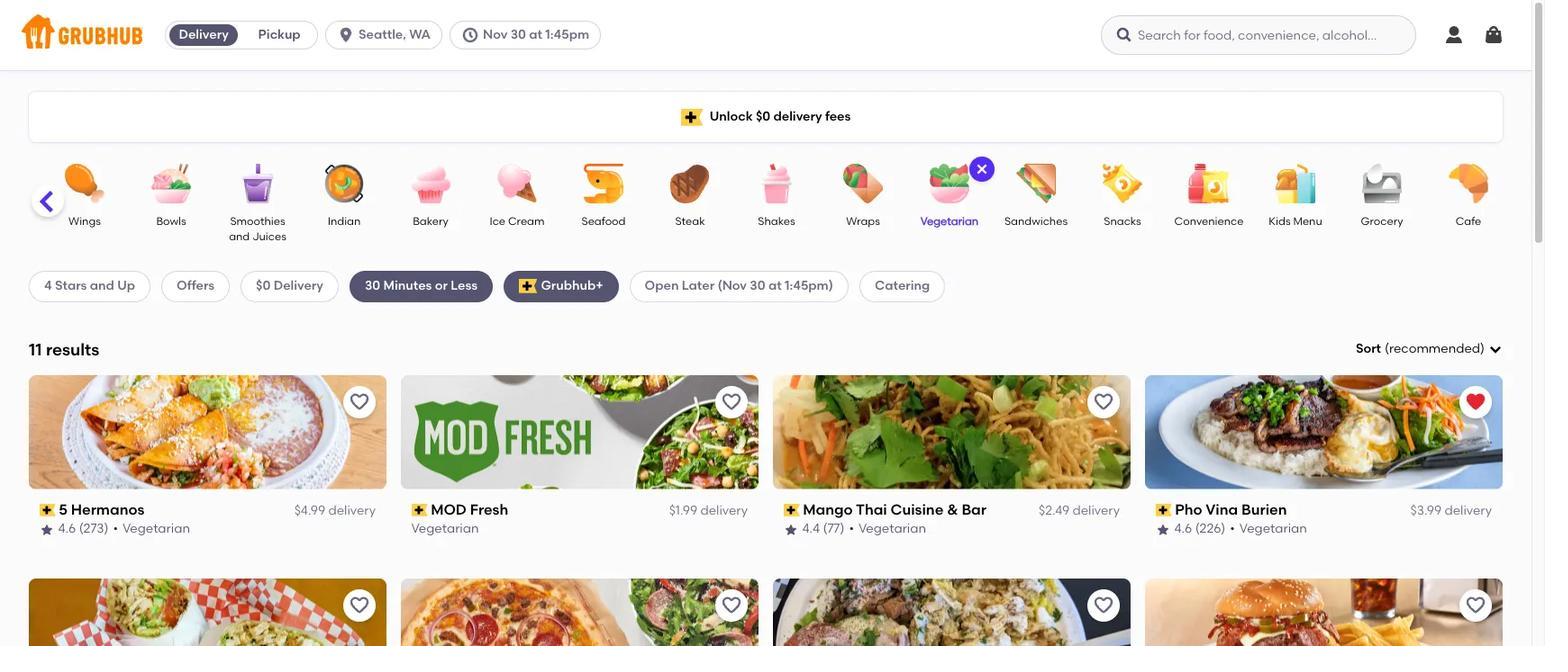 Task type: describe. For each thing, give the bounding box(es) containing it.
soup image
[[0, 164, 30, 204]]

bar
[[962, 502, 987, 519]]

mango thai cuisine & bar
[[803, 502, 987, 519]]

hermanos
[[71, 502, 145, 519]]

mod pizza (southcenter) logo image
[[401, 579, 759, 647]]

smoothies
[[230, 215, 285, 228]]

convenience image
[[1178, 164, 1241, 204]]

vina
[[1206, 502, 1239, 519]]

unlock $0 delivery fees
[[710, 109, 851, 124]]

wraps image
[[832, 164, 895, 204]]

4.6 (226)
[[1175, 522, 1226, 537]]

save this restaurant image for shake & go (w valley hwy) logo
[[349, 595, 370, 617]]

mod fresh logo image
[[401, 376, 759, 490]]

vegetarian image
[[918, 164, 981, 204]]

4.6 for pho
[[1175, 522, 1193, 537]]

seafood image
[[572, 164, 635, 204]]

delivery for pho vina burien
[[1445, 504, 1492, 519]]

$3.99 delivery
[[1411, 504, 1492, 519]]

$4.99
[[294, 504, 325, 519]]

cafe
[[1456, 215, 1481, 228]]

juices
[[252, 231, 286, 244]]

(226)
[[1196, 522, 1226, 537]]

• vegetarian for vina
[[1231, 522, 1308, 537]]

11 results
[[29, 339, 99, 360]]

mod fresh
[[431, 502, 509, 519]]

saved restaurant button
[[1460, 386, 1492, 419]]

cream
[[508, 215, 545, 228]]

indian
[[328, 215, 361, 228]]

offers
[[177, 279, 215, 294]]

at inside button
[[529, 27, 542, 42]]

(273)
[[79, 522, 109, 537]]

save this restaurant button for mod pizza (southcenter) logo
[[715, 590, 748, 622]]

fees
[[825, 109, 851, 124]]

ice cream
[[490, 215, 545, 228]]

delivery inside button
[[179, 27, 229, 42]]

seattle, wa button
[[325, 21, 450, 50]]

4.4 (77)
[[803, 522, 845, 537]]

4 stars and up
[[44, 279, 135, 294]]

grubhub+
[[541, 279, 603, 294]]

main navigation navigation
[[0, 0, 1532, 70]]

pho
[[1175, 502, 1203, 519]]

• for hermanos
[[113, 522, 118, 537]]

sort ( recommended )
[[1356, 342, 1485, 357]]

results
[[46, 339, 99, 360]]

(
[[1385, 342, 1389, 357]]

star icon image for pho vina burien
[[1156, 523, 1170, 537]]

save this restaurant image for the burger den logo
[[1465, 595, 1487, 617]]

wraps
[[846, 215, 880, 228]]

menu
[[1293, 215, 1322, 228]]

nov 30 at 1:45pm button
[[450, 21, 608, 50]]

5 hermanos
[[59, 502, 145, 519]]

sort
[[1356, 342, 1381, 357]]

star icon image for 5 hermanos
[[40, 523, 54, 537]]

grubhub plus flag logo image for unlock $0 delivery fees
[[681, 109, 702, 126]]

indian image
[[313, 164, 376, 204]]

2 horizontal spatial 30
[[750, 279, 765, 294]]

ice cream image
[[486, 164, 549, 204]]

burien
[[1242, 502, 1288, 519]]

mod
[[431, 502, 467, 519]]

open later (nov 30 at 1:45pm)
[[645, 279, 833, 294]]

11
[[29, 339, 42, 360]]

none field containing sort
[[1356, 341, 1503, 359]]

svg image inside nov 30 at 1:45pm button
[[461, 26, 479, 44]]

star icon image for mango thai cuisine & bar
[[784, 523, 798, 537]]

)
[[1480, 342, 1485, 357]]

pho vina burien logo image
[[1145, 376, 1503, 490]]

wa
[[409, 27, 431, 42]]

vegetarian down mod
[[412, 522, 479, 537]]

save this restaurant image for mod fresh
[[721, 392, 742, 413]]

vegetarian for pho vina burien
[[1240, 522, 1308, 537]]

bowls image
[[140, 164, 203, 204]]

ice
[[490, 215, 506, 228]]

$2.49 delivery
[[1039, 504, 1120, 519]]

1:45pm
[[545, 27, 589, 42]]

0 vertical spatial $0
[[756, 109, 770, 124]]

4.6 (273)
[[59, 522, 109, 537]]

vegetarian for mango thai cuisine & bar
[[859, 522, 927, 537]]

(nov
[[718, 279, 747, 294]]

delivery for mod fresh
[[700, 504, 748, 519]]

delivery button
[[166, 21, 242, 50]]

delivery left fees
[[773, 109, 822, 124]]

save this restaurant button for mango thai cuisine & bar logo
[[1087, 386, 1120, 419]]

thai
[[856, 502, 888, 519]]

recommended
[[1389, 342, 1480, 357]]

4
[[44, 279, 52, 294]]

or
[[435, 279, 448, 294]]

grocery image
[[1351, 164, 1414, 204]]

grocery
[[1361, 215, 1403, 228]]

snacks image
[[1091, 164, 1154, 204]]

subscription pass image for pho vina burien
[[1156, 505, 1172, 517]]

grubhub plus flag logo image for grubhub+
[[519, 280, 537, 294]]

mango thai cuisine & bar logo image
[[773, 376, 1131, 490]]

smoothies and juices image
[[226, 164, 289, 204]]



Task type: locate. For each thing, give the bounding box(es) containing it.
0 vertical spatial at
[[529, 27, 542, 42]]

shake & go (w valley hwy) logo image
[[29, 579, 387, 647]]

sandwiches image
[[1005, 164, 1068, 204]]

0 horizontal spatial grubhub plus flag logo image
[[519, 280, 537, 294]]

•
[[113, 522, 118, 537], [850, 522, 855, 537], [1231, 522, 1236, 537]]

subscription pass image left mango
[[784, 505, 800, 517]]

2 horizontal spatial • vegetarian
[[1231, 522, 1308, 537]]

1 horizontal spatial $0
[[756, 109, 770, 124]]

1 horizontal spatial and
[[229, 231, 250, 244]]

convenience
[[1175, 215, 1244, 228]]

0 vertical spatial grubhub plus flag logo image
[[681, 109, 702, 126]]

delivery down juices
[[274, 279, 323, 294]]

star icon image left 4.6 (226)
[[1156, 523, 1170, 537]]

30 right '(nov'
[[750, 279, 765, 294]]

4.6
[[59, 522, 76, 537], [1175, 522, 1193, 537]]

kids menu
[[1269, 215, 1322, 228]]

subscription pass image left mod
[[412, 505, 428, 517]]

cuisine
[[891, 502, 944, 519]]

$0
[[756, 109, 770, 124], [256, 279, 271, 294]]

mango
[[803, 502, 853, 519]]

0 horizontal spatial at
[[529, 27, 542, 42]]

steak
[[675, 215, 705, 228]]

bakery
[[413, 215, 449, 228]]

subscription pass image for mango thai cuisine & bar
[[784, 505, 800, 517]]

0 horizontal spatial subscription pass image
[[40, 505, 56, 517]]

1 vertical spatial and
[[90, 279, 114, 294]]

1 horizontal spatial subscription pass image
[[1156, 505, 1172, 517]]

delivery left pickup
[[179, 27, 229, 42]]

None field
[[1356, 341, 1503, 359]]

• vegetarian down "hermanos"
[[113, 522, 191, 537]]

30 minutes or less
[[365, 279, 478, 294]]

star icon image left the 4.6 (273)
[[40, 523, 54, 537]]

minutes
[[383, 279, 432, 294]]

at left 1:45pm
[[529, 27, 542, 42]]

2 horizontal spatial •
[[1231, 522, 1236, 537]]

pickup button
[[242, 21, 317, 50]]

1:45pm)
[[785, 279, 833, 294]]

save this restaurant button for momo's kebab logo
[[1087, 590, 1120, 622]]

1 horizontal spatial 30
[[511, 27, 526, 42]]

1 horizontal spatial delivery
[[274, 279, 323, 294]]

pickup
[[258, 27, 301, 42]]

at left 1:45pm)
[[768, 279, 782, 294]]

1 vertical spatial $0
[[256, 279, 271, 294]]

later
[[682, 279, 715, 294]]

and
[[229, 231, 250, 244], [90, 279, 114, 294]]

3 • from the left
[[1231, 522, 1236, 537]]

• vegetarian
[[113, 522, 191, 537], [850, 522, 927, 537], [1231, 522, 1308, 537]]

30 inside button
[[511, 27, 526, 42]]

save this restaurant image for mod pizza (southcenter) logo
[[721, 595, 742, 617]]

2 • from the left
[[850, 522, 855, 537]]

0 horizontal spatial • vegetarian
[[113, 522, 191, 537]]

grubhub plus flag logo image left unlock
[[681, 109, 702, 126]]

1 horizontal spatial •
[[850, 522, 855, 537]]

grubhub plus flag logo image
[[681, 109, 702, 126], [519, 280, 537, 294]]

kids
[[1269, 215, 1291, 228]]

snacks
[[1104, 215, 1141, 228]]

pho vina burien
[[1175, 502, 1288, 519]]

delivery right the $2.49
[[1073, 504, 1120, 519]]

3 star icon image from the left
[[1156, 523, 1170, 537]]

$0 right unlock
[[756, 109, 770, 124]]

4.6 down 5
[[59, 522, 76, 537]]

subscription pass image
[[40, 505, 56, 517], [1156, 505, 1172, 517]]

• down "hermanos"
[[113, 522, 118, 537]]

seattle, wa
[[359, 27, 431, 42]]

0 horizontal spatial 4.6
[[59, 522, 76, 537]]

0 vertical spatial svg image
[[1483, 24, 1505, 46]]

1 horizontal spatial at
[[768, 279, 782, 294]]

at
[[529, 27, 542, 42], [768, 279, 782, 294]]

delivery
[[179, 27, 229, 42], [274, 279, 323, 294]]

up
[[117, 279, 135, 294]]

1 vertical spatial svg image
[[1488, 343, 1503, 357]]

subscription pass image for mod fresh
[[412, 505, 428, 517]]

2 • vegetarian from the left
[[850, 522, 927, 537]]

bowls
[[156, 215, 186, 228]]

vegetarian for 5 hermanos
[[123, 522, 191, 537]]

vegetarian
[[921, 215, 979, 228], [123, 522, 191, 537], [412, 522, 479, 537], [859, 522, 927, 537], [1240, 522, 1308, 537]]

grubhub plus flag logo image left grubhub+
[[519, 280, 537, 294]]

• vegetarian for hermanos
[[113, 522, 191, 537]]

delivery right $3.99
[[1445, 504, 1492, 519]]

stars
[[55, 279, 87, 294]]

delivery right $4.99
[[328, 504, 376, 519]]

4.6 for 5
[[59, 522, 76, 537]]

save this restaurant image for mango thai cuisine & bar
[[1093, 392, 1115, 413]]

vegetarian down burien on the bottom right of page
[[1240, 522, 1308, 537]]

2 star icon image from the left
[[784, 523, 798, 537]]

0 horizontal spatial $0
[[256, 279, 271, 294]]

1 • from the left
[[113, 522, 118, 537]]

0 vertical spatial delivery
[[179, 27, 229, 42]]

smoothies and juices
[[229, 215, 286, 244]]

kids menu image
[[1264, 164, 1327, 204]]

seafood
[[582, 215, 626, 228]]

steak image
[[659, 164, 722, 204]]

0 vertical spatial and
[[229, 231, 250, 244]]

30 right nov
[[511, 27, 526, 42]]

subscription pass image
[[412, 505, 428, 517], [784, 505, 800, 517]]

svg image
[[1483, 24, 1505, 46], [1488, 343, 1503, 357]]

$0 down juices
[[256, 279, 271, 294]]

2 horizontal spatial star icon image
[[1156, 523, 1170, 537]]

1 star icon image from the left
[[40, 523, 54, 537]]

1 horizontal spatial • vegetarian
[[850, 522, 927, 537]]

1 4.6 from the left
[[59, 522, 76, 537]]

save this restaurant image for 5 hermanos logo
[[349, 392, 370, 413]]

2 subscription pass image from the left
[[1156, 505, 1172, 517]]

nov
[[483, 27, 508, 42]]

1 horizontal spatial 4.6
[[1175, 522, 1193, 537]]

30 left minutes
[[365, 279, 380, 294]]

$1.99 delivery
[[669, 504, 748, 519]]

delivery for 5 hermanos
[[328, 504, 376, 519]]

3 • vegetarian from the left
[[1231, 522, 1308, 537]]

wings image
[[53, 164, 116, 204]]

svg image inside main navigation navigation
[[1483, 24, 1505, 46]]

&
[[948, 502, 959, 519]]

5 hermanos logo image
[[29, 376, 387, 490]]

save this restaurant button for 'mod fresh logo'
[[715, 386, 748, 419]]

catering
[[875, 279, 930, 294]]

0 horizontal spatial star icon image
[[40, 523, 54, 537]]

bakery image
[[399, 164, 462, 204]]

and down the smoothies
[[229, 231, 250, 244]]

0 horizontal spatial •
[[113, 522, 118, 537]]

shakes image
[[745, 164, 808, 204]]

1 vertical spatial grubhub plus flag logo image
[[519, 280, 537, 294]]

and left up
[[90, 279, 114, 294]]

star icon image left 4.4
[[784, 523, 798, 537]]

30
[[511, 27, 526, 42], [365, 279, 380, 294], [750, 279, 765, 294]]

saved restaurant image
[[1465, 392, 1487, 413]]

open
[[645, 279, 679, 294]]

wings
[[69, 215, 101, 228]]

5
[[59, 502, 68, 519]]

delivery right "$1.99"
[[700, 504, 748, 519]]

1 subscription pass image from the left
[[40, 505, 56, 517]]

vegetarian down "hermanos"
[[123, 522, 191, 537]]

$2.49
[[1039, 504, 1070, 519]]

4.6 down pho
[[1175, 522, 1193, 537]]

and inside the smoothies and juices
[[229, 231, 250, 244]]

2 4.6 from the left
[[1175, 522, 1193, 537]]

delivery for mango thai cuisine & bar
[[1073, 504, 1120, 519]]

save this restaurant button for 5 hermanos logo
[[343, 386, 376, 419]]

shakes
[[758, 215, 795, 228]]

$1.99
[[669, 504, 697, 519]]

4.4
[[803, 522, 820, 537]]

• vegetarian for thai
[[850, 522, 927, 537]]

save this restaurant button for the burger den logo
[[1460, 590, 1492, 622]]

• vegetarian down mango thai cuisine & bar
[[850, 522, 927, 537]]

save this restaurant button
[[343, 386, 376, 419], [715, 386, 748, 419], [1087, 386, 1120, 419], [343, 590, 376, 622], [715, 590, 748, 622], [1087, 590, 1120, 622], [1460, 590, 1492, 622]]

Search for food, convenience, alcohol... search field
[[1101, 15, 1416, 55]]

subscription pass image left pho
[[1156, 505, 1172, 517]]

save this restaurant image
[[721, 392, 742, 413], [1093, 392, 1115, 413], [1093, 595, 1115, 617]]

less
[[451, 279, 478, 294]]

$4.99 delivery
[[294, 504, 376, 519]]

fresh
[[471, 502, 509, 519]]

• down pho vina burien
[[1231, 522, 1236, 537]]

unlock
[[710, 109, 753, 124]]

0 horizontal spatial and
[[90, 279, 114, 294]]

save this restaurant button for shake & go (w valley hwy) logo
[[343, 590, 376, 622]]

• right (77)
[[850, 522, 855, 537]]

vegetarian down mango thai cuisine & bar
[[859, 522, 927, 537]]

0 horizontal spatial delivery
[[179, 27, 229, 42]]

2 subscription pass image from the left
[[784, 505, 800, 517]]

• for thai
[[850, 522, 855, 537]]

star icon image
[[40, 523, 54, 537], [784, 523, 798, 537], [1156, 523, 1170, 537]]

sandwiches
[[1005, 215, 1068, 228]]

delivery
[[773, 109, 822, 124], [328, 504, 376, 519], [700, 504, 748, 519], [1073, 504, 1120, 519], [1445, 504, 1492, 519]]

1 horizontal spatial star icon image
[[784, 523, 798, 537]]

0 horizontal spatial subscription pass image
[[412, 505, 428, 517]]

(77)
[[823, 522, 845, 537]]

the burger den logo image
[[1145, 579, 1503, 647]]

1 • vegetarian from the left
[[113, 522, 191, 537]]

subscription pass image left 5
[[40, 505, 56, 517]]

$0 delivery
[[256, 279, 323, 294]]

• vegetarian down burien on the bottom right of page
[[1231, 522, 1308, 537]]

save this restaurant image
[[349, 392, 370, 413], [349, 595, 370, 617], [721, 595, 742, 617], [1465, 595, 1487, 617]]

momo's kebab logo image
[[773, 579, 1131, 647]]

1 vertical spatial at
[[768, 279, 782, 294]]

seattle,
[[359, 27, 406, 42]]

cafe image
[[1437, 164, 1500, 204]]

1 vertical spatial delivery
[[274, 279, 323, 294]]

0 horizontal spatial 30
[[365, 279, 380, 294]]

nov 30 at 1:45pm
[[483, 27, 589, 42]]

1 horizontal spatial subscription pass image
[[784, 505, 800, 517]]

1 subscription pass image from the left
[[412, 505, 428, 517]]

subscription pass image for 5 hermanos
[[40, 505, 56, 517]]

vegetarian down vegetarian 'image'
[[921, 215, 979, 228]]

svg image inside seattle, wa button
[[337, 26, 355, 44]]

1 horizontal spatial grubhub plus flag logo image
[[681, 109, 702, 126]]

• for vina
[[1231, 522, 1236, 537]]

$3.99
[[1411, 504, 1442, 519]]

svg image
[[1443, 24, 1465, 46], [337, 26, 355, 44], [461, 26, 479, 44], [1115, 26, 1133, 44], [975, 162, 989, 177]]



Task type: vqa. For each thing, say whether or not it's contained in the screenshot.
"3"
no



